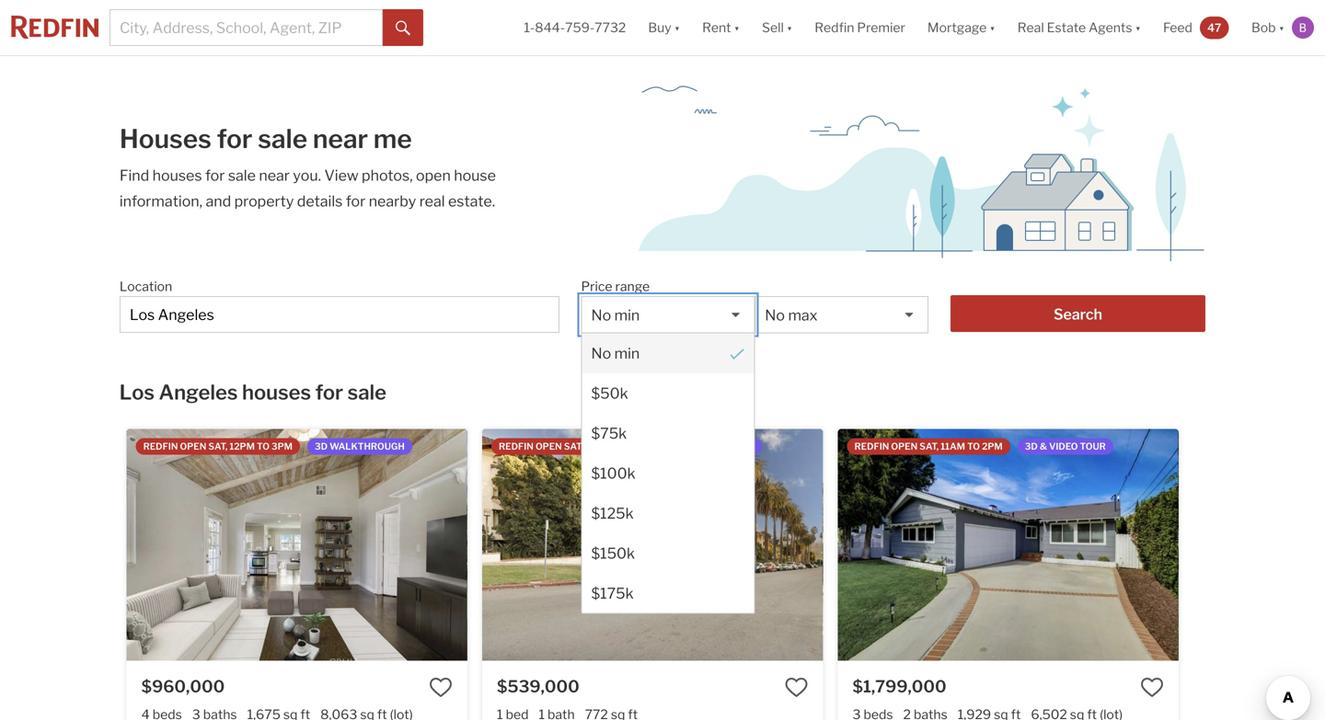 Task type: locate. For each thing, give the bounding box(es) containing it.
no inside dialog
[[591, 345, 611, 363]]

▾ for buy ▾
[[674, 20, 680, 35]]

2 redfin from the left
[[499, 441, 534, 452]]

2 horizontal spatial sat,
[[920, 441, 939, 452]]

0 horizontal spatial walkthrough
[[330, 441, 405, 452]]

walkthrough right 3pm
[[330, 441, 405, 452]]

open left 11am
[[891, 441, 918, 452]]

2 photo of 12325 addison st, valley village, ca 91607 image from the left
[[1178, 429, 1325, 661]]

3d walkthrough right 3pm
[[315, 441, 405, 452]]

2 3d walkthrough from the left
[[665, 441, 755, 452]]

▾ right rent on the top right of page
[[734, 20, 740, 35]]

details
[[297, 192, 343, 210]]

3d walkthrough right 4pm
[[665, 441, 755, 452]]

me
[[373, 123, 412, 155]]

2 walkthrough from the left
[[680, 441, 755, 452]]

photo of 1750 camino palmero st #442, los angeles, ca 90046 image
[[482, 429, 823, 661], [823, 429, 1164, 661]]

walkthrough for $539,000
[[680, 441, 755, 452]]

2pm
[[982, 441, 1003, 452]]

1 favorite button checkbox from the left
[[429, 676, 453, 700]]

open left the 12pm
[[180, 441, 206, 452]]

0 horizontal spatial houses
[[152, 167, 202, 185]]

3d right 4pm
[[665, 441, 678, 452]]

3 to from the left
[[967, 441, 980, 452]]

1 sat, from the left
[[208, 441, 228, 452]]

759-
[[565, 20, 595, 35]]

2 horizontal spatial favorite button image
[[1140, 676, 1164, 700]]

0 horizontal spatial redfin
[[143, 441, 178, 452]]

3d for $1,799,000
[[1025, 441, 1038, 452]]

3 sat, from the left
[[920, 441, 939, 452]]

property
[[234, 192, 294, 210]]

▾ right mortgage on the right top of the page
[[990, 20, 996, 35]]

2 to from the left
[[607, 441, 619, 452]]

open
[[180, 441, 206, 452], [536, 441, 562, 452], [891, 441, 918, 452]]

near up 'property'
[[259, 167, 290, 185]]

3 ▾ from the left
[[787, 20, 793, 35]]

0 horizontal spatial sale
[[228, 167, 256, 185]]

1 vertical spatial city, address, school, agent, zip search field
[[119, 296, 559, 333]]

sat,
[[208, 441, 228, 452], [564, 441, 583, 452], [920, 441, 939, 452]]

to
[[257, 441, 270, 452], [607, 441, 619, 452], [967, 441, 980, 452]]

2 ▾ from the left
[[734, 20, 740, 35]]

list box containing no min
[[581, 296, 755, 614]]

open for $539,000
[[536, 441, 562, 452]]

redfin open sat, 1pm to 4pm
[[499, 441, 643, 452]]

0 vertical spatial houses
[[152, 167, 202, 185]]

1 vertical spatial houses
[[242, 380, 311, 405]]

house
[[454, 167, 496, 185]]

2 favorite button checkbox from the left
[[1140, 676, 1164, 700]]

sale
[[258, 123, 307, 155], [228, 167, 256, 185], [348, 380, 386, 405]]

to for $1,799,000
[[967, 441, 980, 452]]

sat, left 1pm
[[564, 441, 583, 452]]

agents
[[1089, 20, 1132, 35]]

houses up 3pm
[[242, 380, 311, 405]]

2 3d from the left
[[665, 441, 678, 452]]

1 horizontal spatial 3d
[[665, 441, 678, 452]]

sell ▾ button
[[762, 0, 793, 55]]

real
[[1018, 20, 1044, 35]]

0 vertical spatial city, address, school, agent, zip search field
[[110, 9, 383, 46]]

redfin
[[815, 20, 854, 35]]

estate
[[1047, 20, 1086, 35]]

bob
[[1252, 20, 1276, 35]]

1 min from the top
[[614, 306, 640, 324]]

price
[[581, 279, 612, 294]]

1 vertical spatial no min
[[591, 345, 640, 363]]

max
[[788, 306, 818, 324]]

3d left &
[[1025, 441, 1038, 452]]

1 vertical spatial min
[[614, 345, 640, 363]]

favorite button image for $539,000
[[785, 676, 808, 700]]

1 open from the left
[[180, 441, 206, 452]]

houses up the information,
[[152, 167, 202, 185]]

1 walkthrough from the left
[[330, 441, 405, 452]]

2 favorite button image from the left
[[785, 676, 808, 700]]

redfin premier
[[815, 20, 905, 35]]

0 horizontal spatial 3d walkthrough
[[315, 441, 405, 452]]

1 horizontal spatial favorite button checkbox
[[1140, 676, 1164, 700]]

3 open from the left
[[891, 441, 918, 452]]

4 ▾ from the left
[[990, 20, 996, 35]]

$175k
[[591, 585, 634, 603]]

real estate agents ▾ button
[[1007, 0, 1152, 55]]

rent ▾ button
[[702, 0, 740, 55]]

to left 2pm
[[967, 441, 980, 452]]

near
[[313, 123, 368, 155], [259, 167, 290, 185]]

0 vertical spatial min
[[614, 306, 640, 324]]

2 sat, from the left
[[564, 441, 583, 452]]

1 horizontal spatial walkthrough
[[680, 441, 755, 452]]

▾ for mortgage ▾
[[990, 20, 996, 35]]

0 vertical spatial near
[[313, 123, 368, 155]]

6 ▾ from the left
[[1279, 20, 1285, 35]]

2 no min from the top
[[591, 345, 640, 363]]

dialog
[[581, 333, 755, 614]]

min
[[614, 306, 640, 324], [614, 345, 640, 363]]

3 favorite button image from the left
[[1140, 676, 1164, 700]]

open for $1,799,000
[[891, 441, 918, 452]]

▾ right buy
[[674, 20, 680, 35]]

buy
[[648, 20, 671, 35]]

mortgage ▾
[[928, 20, 996, 35]]

5 ▾ from the left
[[1135, 20, 1141, 35]]

near up view
[[313, 123, 368, 155]]

1 favorite button image from the left
[[429, 676, 453, 700]]

0 vertical spatial no min
[[591, 306, 640, 324]]

1 no min from the top
[[591, 306, 640, 324]]

search
[[1054, 305, 1102, 323]]

▾ right agents on the top right
[[1135, 20, 1141, 35]]

for inside view photos, open house information, and property details for nearby real estate.
[[346, 192, 366, 210]]

3d walkthrough
[[315, 441, 405, 452], [665, 441, 755, 452]]

no up $50k
[[591, 345, 611, 363]]

1 to from the left
[[257, 441, 270, 452]]

2 horizontal spatial to
[[967, 441, 980, 452]]

47
[[1207, 21, 1222, 34]]

2 horizontal spatial redfin
[[854, 441, 889, 452]]

redfin open sat, 11am to 2pm
[[854, 441, 1003, 452]]

1 horizontal spatial redfin
[[499, 441, 534, 452]]

min down range
[[614, 306, 640, 324]]

feed
[[1163, 20, 1193, 35]]

1 vertical spatial near
[[259, 167, 290, 185]]

3pm
[[272, 441, 293, 452]]

2 horizontal spatial sale
[[348, 380, 386, 405]]

1 horizontal spatial sale
[[258, 123, 307, 155]]

▾ for rent ▾
[[734, 20, 740, 35]]

photo of 6909 shoshone ave, lake balboa, ca 91406 image
[[127, 429, 468, 661], [467, 429, 808, 661]]

houses
[[152, 167, 202, 185], [242, 380, 311, 405]]

2 min from the top
[[614, 345, 640, 363]]

sat, left 11am
[[920, 441, 939, 452]]

3 redfin from the left
[[854, 441, 889, 452]]

bob ▾
[[1252, 20, 1285, 35]]

1 ▾ from the left
[[674, 20, 680, 35]]

1 horizontal spatial 3d walkthrough
[[665, 441, 755, 452]]

list box
[[581, 296, 755, 614]]

0 horizontal spatial 3d
[[315, 441, 328, 452]]

1 horizontal spatial favorite button image
[[785, 676, 808, 700]]

0 horizontal spatial open
[[180, 441, 206, 452]]

favorite button checkbox
[[429, 676, 453, 700], [1140, 676, 1164, 700]]

2 open from the left
[[536, 441, 562, 452]]

min up $50k
[[614, 345, 640, 363]]

no min inside no min element
[[591, 345, 640, 363]]

redfin down los at the left bottom of page
[[143, 441, 178, 452]]

submit search image
[[396, 21, 411, 36]]

real estate agents ▾ link
[[1018, 0, 1141, 55]]

3d
[[315, 441, 328, 452], [665, 441, 678, 452], [1025, 441, 1038, 452]]

favorite button image for $1,799,000
[[1140, 676, 1164, 700]]

3 3d from the left
[[1025, 441, 1038, 452]]

no min up $50k
[[591, 345, 640, 363]]

walkthrough right 4pm
[[680, 441, 755, 452]]

3d right 3pm
[[315, 441, 328, 452]]

2 horizontal spatial 3d
[[1025, 441, 1038, 452]]

▾ right bob
[[1279, 20, 1285, 35]]

2 horizontal spatial open
[[891, 441, 918, 452]]

City, Address, School, Agent, ZIP search field
[[110, 9, 383, 46], [119, 296, 559, 333]]

open left 1pm
[[536, 441, 562, 452]]

to left 3pm
[[257, 441, 270, 452]]

redfin left 11am
[[854, 441, 889, 452]]

0 horizontal spatial near
[[259, 167, 290, 185]]

0 horizontal spatial sat,
[[208, 441, 228, 452]]

information,
[[119, 192, 202, 210]]

$125k
[[591, 505, 634, 523]]

1 photo of 12325 addison st, valley village, ca 91607 image from the left
[[838, 429, 1179, 661]]

2 vertical spatial sale
[[348, 380, 386, 405]]

1 3d from the left
[[315, 441, 328, 452]]

1 3d walkthrough from the left
[[315, 441, 405, 452]]

no min down price range
[[591, 306, 640, 324]]

redfin
[[143, 441, 178, 452], [499, 441, 534, 452], [854, 441, 889, 452]]

1 horizontal spatial sat,
[[564, 441, 583, 452]]

2 photo of 6909 shoshone ave, lake balboa, ca 91406 image from the left
[[467, 429, 808, 661]]

sell ▾ button
[[751, 0, 804, 55]]

1 redfin from the left
[[143, 441, 178, 452]]

3d for $539,000
[[665, 441, 678, 452]]

redfin for $539,000
[[499, 441, 534, 452]]

▾ right sell
[[787, 20, 793, 35]]

1 horizontal spatial open
[[536, 441, 562, 452]]

favorite button checkbox for $960,000
[[429, 676, 453, 700]]

video
[[1049, 441, 1078, 452]]

to for $539,000
[[607, 441, 619, 452]]

for
[[217, 123, 252, 155], [205, 167, 225, 185], [346, 192, 366, 210], [315, 380, 343, 405]]

premier
[[857, 20, 905, 35]]

favorite button image
[[429, 676, 453, 700], [785, 676, 808, 700], [1140, 676, 1164, 700]]

redfin for $960,000
[[143, 441, 178, 452]]

1 horizontal spatial to
[[607, 441, 619, 452]]

sell
[[762, 20, 784, 35]]

no min
[[591, 306, 640, 324], [591, 345, 640, 363]]

to right 1pm
[[607, 441, 619, 452]]

$539,000
[[497, 677, 580, 697]]

1 vertical spatial sale
[[228, 167, 256, 185]]

mortgage ▾ button
[[928, 0, 996, 55]]

photo of 12325 addison st, valley village, ca 91607 image
[[838, 429, 1179, 661], [1178, 429, 1325, 661]]

0 horizontal spatial to
[[257, 441, 270, 452]]

sat, left the 12pm
[[208, 441, 228, 452]]

redfin left 1pm
[[499, 441, 534, 452]]

0 horizontal spatial favorite button image
[[429, 676, 453, 700]]

0 horizontal spatial favorite button checkbox
[[429, 676, 453, 700]]

▾
[[674, 20, 680, 35], [734, 20, 740, 35], [787, 20, 793, 35], [990, 20, 996, 35], [1135, 20, 1141, 35], [1279, 20, 1285, 35]]

redfin for $1,799,000
[[854, 441, 889, 452]]

real
[[419, 192, 445, 210]]

no
[[591, 306, 611, 324], [765, 306, 785, 324], [591, 345, 611, 363]]

redfin open sat, 12pm to 3pm
[[143, 441, 293, 452]]



Task type: describe. For each thing, give the bounding box(es) containing it.
tour
[[1080, 441, 1106, 452]]

rent ▾ button
[[691, 0, 751, 55]]

11am
[[941, 441, 965, 452]]

buy ▾ button
[[637, 0, 691, 55]]

angeles
[[159, 380, 238, 405]]

no left max
[[765, 306, 785, 324]]

dialog containing no min
[[581, 333, 755, 614]]

range
[[615, 279, 650, 294]]

$50k
[[591, 385, 628, 403]]

12pm
[[229, 441, 255, 452]]

real estate agents ▾
[[1018, 20, 1141, 35]]

redfin premier button
[[804, 0, 917, 55]]

3d walkthrough for $960,000
[[315, 441, 405, 452]]

sat, for $1,799,000
[[920, 441, 939, 452]]

search button
[[950, 295, 1206, 332]]

nearby
[[369, 192, 416, 210]]

&
[[1040, 441, 1047, 452]]

sat, for $539,000
[[564, 441, 583, 452]]

1-844-759-7732 link
[[524, 20, 626, 35]]

rent ▾
[[702, 20, 740, 35]]

los
[[119, 380, 155, 405]]

estate.
[[448, 192, 495, 210]]

1-844-759-7732
[[524, 20, 626, 35]]

rent
[[702, 20, 731, 35]]

▾ for bob ▾
[[1279, 20, 1285, 35]]

find houses for sale near you.
[[119, 167, 324, 185]]

buy ▾
[[648, 20, 680, 35]]

sat, for $960,000
[[208, 441, 228, 452]]

1 horizontal spatial near
[[313, 123, 368, 155]]

7732
[[595, 20, 626, 35]]

2 photo of 1750 camino palmero st #442, los angeles, ca 90046 image from the left
[[823, 429, 1164, 661]]

sell ▾
[[762, 20, 793, 35]]

location
[[119, 279, 172, 294]]

844-
[[535, 20, 565, 35]]

$1,799,000
[[853, 677, 947, 697]]

mortgage
[[928, 20, 987, 35]]

open
[[416, 167, 451, 185]]

houses
[[120, 123, 211, 155]]

find
[[119, 167, 149, 185]]

▾ for sell ▾
[[787, 20, 793, 35]]

$75k
[[591, 425, 627, 443]]

1 horizontal spatial houses
[[242, 380, 311, 405]]

1-
[[524, 20, 535, 35]]

mortgage ▾ button
[[917, 0, 1007, 55]]

and
[[206, 192, 231, 210]]

1pm
[[585, 441, 605, 452]]

no max
[[765, 306, 818, 324]]

to for $960,000
[[257, 441, 270, 452]]

3d & video tour
[[1025, 441, 1106, 452]]

favorite button checkbox
[[785, 676, 808, 700]]

favorite button checkbox for $1,799,000
[[1140, 676, 1164, 700]]

view
[[324, 167, 359, 185]]

price range
[[581, 279, 650, 294]]

open for $960,000
[[180, 441, 206, 452]]

$100k
[[591, 465, 636, 483]]

los angeles houses for sale
[[119, 380, 386, 405]]

3d walkthrough for $539,000
[[665, 441, 755, 452]]

min inside dialog
[[614, 345, 640, 363]]

3d for $960,000
[[315, 441, 328, 452]]

walkthrough for $960,000
[[330, 441, 405, 452]]

4pm
[[621, 441, 643, 452]]

$150k
[[591, 545, 635, 563]]

photos,
[[362, 167, 413, 185]]

buy ▾ button
[[648, 0, 680, 55]]

no min element
[[582, 334, 754, 374]]

1 photo of 1750 camino palmero st #442, los angeles, ca 90046 image from the left
[[482, 429, 823, 661]]

1 photo of 6909 shoshone ave, lake balboa, ca 91406 image from the left
[[127, 429, 468, 661]]

0 vertical spatial sale
[[258, 123, 307, 155]]

favorite button image for $960,000
[[429, 676, 453, 700]]

you.
[[293, 167, 321, 185]]

no down price
[[591, 306, 611, 324]]

view photos, open house information, and property details for nearby real estate.
[[119, 167, 496, 210]]

user photo image
[[1292, 17, 1314, 39]]

$960,000
[[141, 677, 225, 697]]

houses for sale near me
[[120, 123, 412, 155]]



Task type: vqa. For each thing, say whether or not it's contained in the screenshot.
'bed'
no



